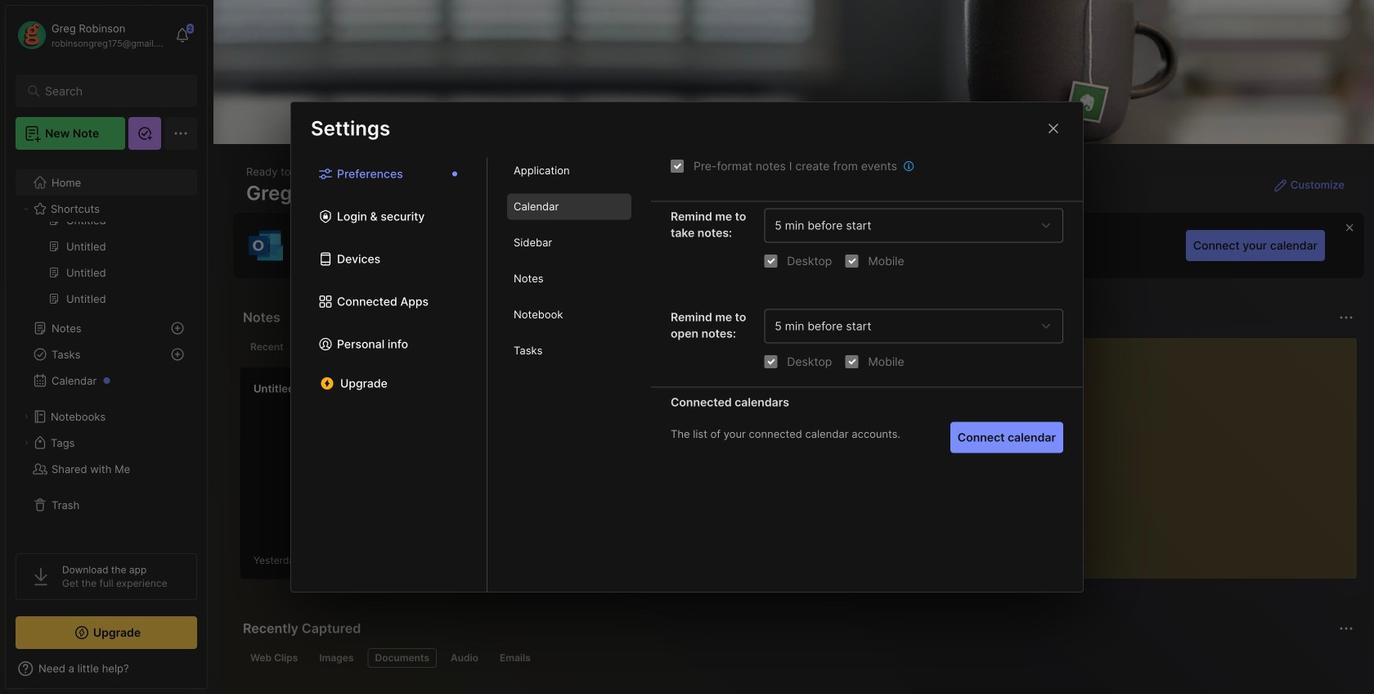 Task type: describe. For each thing, give the bounding box(es) containing it.
main element
[[0, 0, 213, 694]]

expand notebooks image
[[21, 412, 31, 421]]

expand tags image
[[21, 438, 31, 448]]

Remind me to open notes: field
[[765, 309, 1064, 343]]

Remind me to take notes: field
[[765, 208, 1064, 243]]

close image
[[1044, 119, 1064, 138]]

tree inside "main" element
[[6, 33, 207, 539]]

Search text field
[[45, 83, 176, 99]]



Task type: locate. For each thing, give the bounding box(es) containing it.
tab list
[[291, 158, 488, 592], [488, 158, 651, 592], [243, 337, 973, 357], [243, 648, 1352, 668]]

group inside tree
[[16, 59, 196, 322]]

None search field
[[45, 81, 176, 101]]

tab
[[507, 158, 632, 184], [507, 194, 632, 220], [507, 230, 632, 256], [507, 266, 632, 292], [507, 302, 632, 328], [243, 337, 291, 357], [298, 337, 364, 357], [507, 338, 632, 364], [243, 648, 306, 668], [312, 648, 361, 668], [368, 648, 437, 668], [444, 648, 486, 668], [493, 648, 538, 668]]

Start writing… text field
[[1013, 338, 1357, 566]]

tree
[[6, 33, 207, 539]]

group
[[16, 59, 196, 322]]

None checkbox
[[671, 160, 684, 173], [765, 355, 778, 368], [846, 355, 859, 368], [671, 160, 684, 173], [765, 355, 778, 368], [846, 355, 859, 368]]

none search field inside "main" element
[[45, 81, 176, 101]]

Remind me to take notes: text field
[[775, 219, 1035, 232]]

Remind me to open notes: text field
[[775, 319, 1035, 333]]

row group
[[240, 367, 1375, 589]]

None checkbox
[[765, 255, 778, 268], [846, 255, 859, 268], [765, 255, 778, 268], [846, 255, 859, 268]]



Task type: vqa. For each thing, say whether or not it's contained in the screenshot.
topmost the More actions field
no



